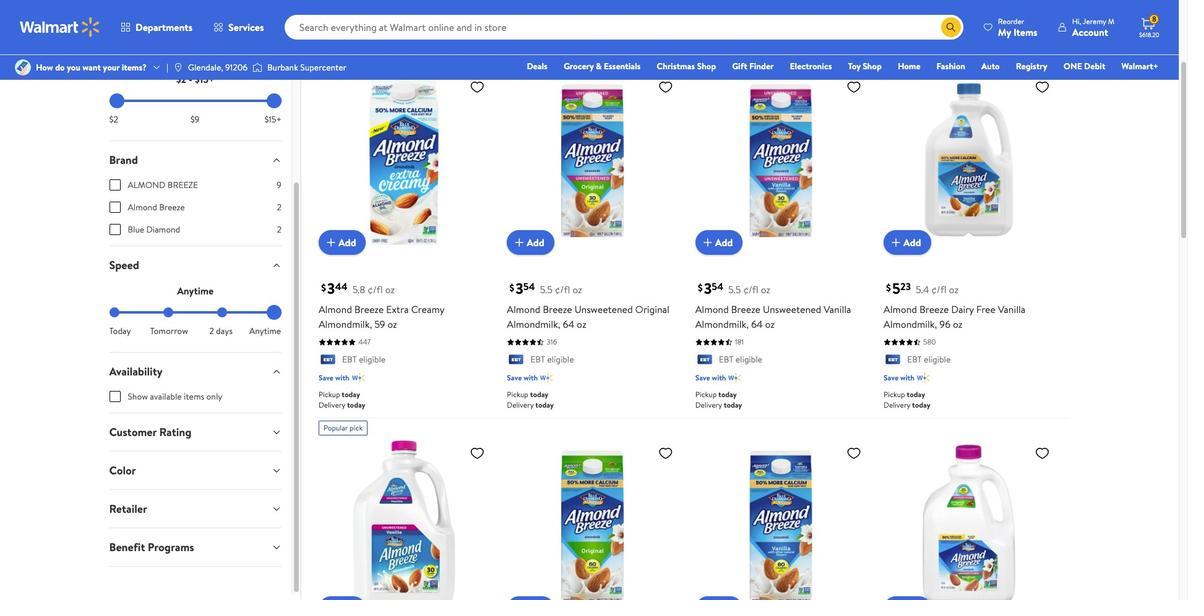 Task type: vqa. For each thing, say whether or not it's contained in the screenshot.


Task type: describe. For each thing, give the bounding box(es) containing it.
save with for $ 3 44 5.8 ¢/fl oz almond breeze extra creamy almondmilk, 59 oz
[[319, 372, 349, 383]]

Anytime radio
[[272, 308, 281, 317]]

legal information image
[[443, 40, 453, 50]]

blue diamond
[[128, 223, 180, 236]]

with for $ 5 23 5.4 ¢/fl oz almond breeze dairy free vanilla almondmilk, 96 oz
[[900, 372, 914, 383]]

none checkbox inside "brand" group
[[109, 224, 120, 235]]

walmart plus image for $ 3 54 5.5 ¢/fl oz almond breeze unsweetened vanilla almondmilk, 64 oz
[[729, 372, 741, 384]]

walmart+ link
[[1116, 59, 1164, 73]]

91206
[[225, 61, 248, 74]]

5.4
[[916, 283, 929, 297]]

$9
[[190, 113, 199, 126]]

customer rating button
[[99, 413, 291, 451]]

54 for $ 3 54 5.5 ¢/fl oz almond breeze unsweetened original almondmilk, 64 oz
[[523, 280, 535, 294]]

show available items only
[[128, 390, 222, 403]]

447
[[358, 337, 371, 347]]

christmas
[[657, 60, 695, 72]]

3 for $ 3 44 5.8 ¢/fl oz almond breeze extra creamy almondmilk, 59 oz
[[327, 278, 335, 299]]

Tomorrow radio
[[163, 308, 173, 317]]

save with for $ 3 54 5.5 ¢/fl oz almond breeze unsweetened vanilla almondmilk, 64 oz
[[695, 372, 726, 383]]

brand tab
[[99, 141, 291, 179]]

auto link
[[976, 59, 1005, 73]]

extra
[[386, 303, 409, 316]]

debit
[[1084, 60, 1105, 72]]

grocery & essentials
[[564, 60, 641, 72]]

almond for $ 5 23 5.4 ¢/fl oz almond breeze dairy free vanilla almondmilk, 96 oz
[[884, 303, 917, 316]]

walmart image
[[20, 17, 100, 37]]

add to cart image for $ 3 44 5.8 ¢/fl oz almond breeze extra creamy almondmilk, 59 oz
[[324, 235, 338, 250]]

unsweetened for $ 3 54 5.5 ¢/fl oz almond breeze unsweetened original almondmilk, 64 oz
[[574, 303, 633, 316]]

$ 3 44 5.8 ¢/fl oz almond breeze extra creamy almondmilk, 59 oz
[[319, 278, 444, 331]]

save for $ 3 44 5.8 ¢/fl oz almond breeze extra creamy almondmilk, 59 oz
[[319, 372, 333, 383]]

benefit programs tab
[[99, 528, 291, 566]]

color
[[109, 463, 136, 478]]

save with for $ 5 23 5.4 ¢/fl oz almond breeze dairy free vanilla almondmilk, 96 oz
[[884, 372, 914, 383]]

with for $ 3 54 5.5 ¢/fl oz almond breeze unsweetened original almondmilk, 64 oz
[[524, 372, 538, 383]]

add button for $ 3 54 5.5 ¢/fl oz almond breeze unsweetened original almondmilk, 64 oz
[[507, 230, 554, 255]]

popular
[[324, 422, 348, 433]]

account
[[1072, 25, 1108, 39]]

$15 range field
[[109, 100, 281, 102]]

almond breeze unsweetened original almondmilk, 64 oz image
[[507, 74, 678, 245]]

$2 for $2
[[109, 113, 118, 126]]

departments button
[[110, 12, 203, 42]]

add to cart image for 5
[[889, 235, 903, 250]]

add to favorites list, almond breeze dairy free vanilla almondmilk, 96 oz image
[[1035, 79, 1050, 95]]

customer rating
[[109, 424, 191, 440]]

almond breeze extra creamy almondmilk, 59 oz image
[[319, 74, 490, 245]]

gift finder link
[[727, 59, 779, 73]]

burbank supercenter
[[267, 61, 347, 74]]

color button
[[99, 452, 291, 489]]

free
[[976, 303, 996, 316]]

ebt eligible for $ 3 44 5.8 ¢/fl oz almond breeze extra creamy almondmilk, 59 oz
[[342, 354, 386, 366]]

rating
[[159, 424, 191, 440]]

diamond
[[146, 223, 180, 236]]

$2 - $15+
[[176, 72, 215, 86]]

purchased
[[366, 38, 410, 52]]

$ 3 54 5.5 ¢/fl oz almond breeze unsweetened original almondmilk, 64 oz
[[507, 278, 669, 331]]

save for $ 5 23 5.4 ¢/fl oz almond breeze dairy free vanilla almondmilk, 96 oz
[[884, 372, 899, 383]]

almond breeze unsweetened vanilla almondmilk, 64 oz image
[[695, 74, 866, 245]]

316
[[547, 337, 557, 347]]

essentials
[[604, 60, 641, 72]]

dairy
[[951, 303, 974, 316]]

ebt for $ 3 44 5.8 ¢/fl oz almond breeze extra creamy almondmilk, 59 oz
[[342, 354, 357, 366]]

one debit
[[1063, 60, 1105, 72]]

add to cart image for $ 3 54 5.5 ¢/fl oz almond breeze unsweetened original almondmilk, 64 oz
[[512, 235, 527, 250]]

show
[[128, 390, 148, 403]]

retailer
[[109, 501, 147, 517]]

brand group
[[109, 179, 281, 246]]

add to favorites list, almond breeze unsweetened original almondmilk, 64 oz image
[[658, 79, 673, 95]]

ebt for $ 3 54 5.5 ¢/fl oz almond breeze unsweetened vanilla almondmilk, 64 oz
[[719, 354, 733, 366]]

add to favorites list, almond breeze original almondmilk, 64 oz image
[[658, 445, 673, 461]]

breeze for $ 3 44 5.8 ¢/fl oz almond breeze extra creamy almondmilk, 59 oz
[[354, 303, 384, 316]]

speed button
[[99, 246, 291, 284]]

want
[[82, 61, 101, 74]]

Show available items only checkbox
[[109, 391, 120, 402]]

almond breeze (13)
[[316, 12, 415, 29]]

$ for $ 3 44 5.8 ¢/fl oz almond breeze extra creamy almondmilk, 59 oz
[[321, 281, 326, 294]]

pickup for $ 5 23 5.4 ¢/fl oz almond breeze dairy free vanilla almondmilk, 96 oz
[[884, 389, 905, 400]]

breeze up price when purchased online
[[361, 12, 397, 29]]

ebt eligible for $ 5 23 5.4 ¢/fl oz almond breeze dairy free vanilla almondmilk, 96 oz
[[907, 354, 951, 366]]

 image for burbank supercenter
[[252, 61, 262, 74]]

how do you want your items?
[[36, 61, 147, 74]]

2 inside how fast do you want your order? option group
[[209, 325, 214, 337]]

¢/fl for $ 3 54 5.5 ¢/fl oz almond breeze unsweetened vanilla almondmilk, 64 oz
[[743, 283, 758, 297]]

with for $ 3 44 5.8 ¢/fl oz almond breeze extra creamy almondmilk, 59 oz
[[335, 372, 349, 383]]

benefit programs button
[[99, 528, 291, 566]]

with for $ 3 54 5.5 ¢/fl oz almond breeze unsweetened vanilla almondmilk, 64 oz
[[712, 372, 726, 383]]

creamy
[[411, 303, 444, 316]]

programs
[[148, 540, 194, 555]]

reorder
[[998, 16, 1024, 26]]

electronics
[[790, 60, 832, 72]]

m
[[1108, 16, 1114, 26]]

5.5 for $ 3 54 5.5 ¢/fl oz almond breeze unsweetened vanilla almondmilk, 64 oz
[[728, 283, 741, 297]]

retailer tab
[[99, 490, 291, 528]]

delivery for $ 3 54 5.5 ¢/fl oz almond breeze unsweetened original almondmilk, 64 oz
[[507, 400, 534, 410]]

gift finder
[[732, 60, 774, 72]]

items
[[1013, 25, 1037, 39]]

search icon image
[[946, 22, 956, 32]]

breeze
[[167, 179, 198, 191]]

5.8
[[352, 283, 365, 297]]

add for $ 3 54 5.5 ¢/fl oz almond breeze unsweetened original almondmilk, 64 oz
[[527, 236, 544, 250]]

availability
[[109, 364, 163, 379]]

unsweetened for $ 3 54 5.5 ¢/fl oz almond breeze unsweetened vanilla almondmilk, 64 oz
[[763, 303, 821, 316]]

pickup for $ 3 54 5.5 ¢/fl oz almond breeze unsweetened vanilla almondmilk, 64 oz
[[695, 389, 717, 400]]

delivery for $ 3 54 5.5 ¢/fl oz almond breeze unsweetened vanilla almondmilk, 64 oz
[[695, 400, 722, 410]]

add to favorites list, almond breeze extra creamy almondmilk, 59 oz image
[[470, 79, 485, 95]]

-
[[189, 72, 192, 86]]

online
[[412, 38, 438, 52]]

vanilla inside $ 3 54 5.5 ¢/fl oz almond breeze unsweetened vanilla almondmilk, 64 oz
[[824, 303, 851, 316]]

59
[[374, 318, 385, 331]]

ebt for $ 3 54 5.5 ¢/fl oz almond breeze unsweetened original almondmilk, 64 oz
[[530, 354, 545, 366]]

electronics link
[[784, 59, 837, 73]]

best seller
[[889, 56, 922, 67]]

price when purchased online
[[316, 38, 438, 52]]

benefit
[[109, 540, 145, 555]]

available
[[150, 390, 182, 403]]

brand button
[[99, 141, 291, 179]]

pickup today delivery today for $ 3 54 5.5 ¢/fl oz almond breeze unsweetened vanilla almondmilk, 64 oz
[[695, 389, 742, 410]]

|
[[166, 61, 168, 74]]

glendale,
[[188, 61, 223, 74]]

96
[[939, 318, 950, 331]]

toy shop link
[[842, 59, 887, 73]]

finder
[[749, 60, 774, 72]]

$2 for $2 - $15+
[[176, 72, 186, 86]]

delivery for $ 3 44 5.8 ¢/fl oz almond breeze extra creamy almondmilk, 59 oz
[[319, 400, 345, 410]]

walmart plus image for $ 3 44 5.8 ¢/fl oz almond breeze extra creamy almondmilk, 59 oz
[[352, 372, 364, 384]]

8 $618.20
[[1139, 14, 1159, 39]]

3 for $ 3 54 5.5 ¢/fl oz almond breeze unsweetened original almondmilk, 64 oz
[[516, 278, 523, 299]]

$ 3 54 5.5 ¢/fl oz almond breeze unsweetened vanilla almondmilk, 64 oz
[[695, 278, 851, 331]]

almond for $ 3 54 5.5 ¢/fl oz almond breeze unsweetened vanilla almondmilk, 64 oz
[[695, 303, 729, 316]]

ebt image for $ 3 44 5.8 ¢/fl oz almond breeze extra creamy almondmilk, 59 oz
[[319, 354, 337, 367]]

ebt eligible for $ 3 54 5.5 ¢/fl oz almond breeze unsweetened original almondmilk, 64 oz
[[530, 354, 574, 366]]

home link
[[892, 59, 926, 73]]

5.5 for $ 3 54 5.5 ¢/fl oz almond breeze unsweetened original almondmilk, 64 oz
[[540, 283, 553, 297]]

registry link
[[1010, 59, 1053, 73]]

pickup for $ 3 44 5.8 ¢/fl oz almond breeze extra creamy almondmilk, 59 oz
[[319, 389, 340, 400]]

breeze inside "brand" group
[[159, 201, 185, 213]]



Task type: locate. For each thing, give the bounding box(es) containing it.
items?
[[122, 61, 147, 74]]

almond breeze
[[128, 179, 198, 191]]

1 horizontal spatial 54
[[712, 280, 723, 294]]

almond
[[128, 179, 165, 191]]

2 horizontal spatial 3
[[704, 278, 712, 299]]

breeze up 316
[[543, 303, 572, 316]]

walmart plus image for $ 5 23 5.4 ¢/fl oz almond breeze dairy free vanilla almondmilk, 96 oz
[[917, 372, 929, 384]]

breeze up 181
[[731, 303, 760, 316]]

54 for $ 3 54 5.5 ¢/fl oz almond breeze unsweetened vanilla almondmilk, 64 oz
[[712, 280, 723, 294]]

64 for $ 3 54 5.5 ¢/fl oz almond breeze unsweetened vanilla almondmilk, 64 oz
[[751, 318, 763, 331]]

hi,
[[1072, 16, 1081, 26]]

0 vertical spatial $15+
[[195, 72, 215, 86]]

4 walmart plus image from the left
[[917, 372, 929, 384]]

speed tab
[[99, 246, 291, 284]]

1 horizontal spatial vanilla
[[998, 303, 1026, 316]]

ebt eligible for $ 3 54 5.5 ¢/fl oz almond breeze unsweetened vanilla almondmilk, 64 oz
[[719, 354, 762, 366]]

ebt image
[[319, 354, 337, 367], [507, 354, 525, 367], [695, 354, 714, 367], [884, 354, 902, 367]]

almond inside $ 3 54 5.5 ¢/fl oz almond breeze unsweetened vanilla almondmilk, 64 oz
[[695, 303, 729, 316]]

3 ebt eligible from the left
[[719, 354, 762, 366]]

unsweetened
[[574, 303, 633, 316], [763, 303, 821, 316]]

0 horizontal spatial add to cart image
[[700, 235, 715, 250]]

deals link
[[521, 59, 553, 73]]

1 vertical spatial $2
[[109, 113, 118, 126]]

1 horizontal spatial $15+
[[264, 113, 281, 126]]

almondmilk, up 447
[[319, 318, 372, 331]]

3 pickup from the left
[[695, 389, 717, 400]]

4 add from the left
[[903, 236, 921, 250]]

0 horizontal spatial 64
[[563, 318, 574, 331]]

pickup for $ 3 54 5.5 ¢/fl oz almond breeze unsweetened original almondmilk, 64 oz
[[507, 389, 528, 400]]

5.5 inside $ 3 54 5.5 ¢/fl oz almond breeze unsweetened vanilla almondmilk, 64 oz
[[728, 283, 741, 297]]

walmart plus image down 316
[[540, 372, 553, 384]]

shop right christmas at the right top of page
[[697, 60, 716, 72]]

breeze for $ 3 54 5.5 ¢/fl oz almond breeze unsweetened vanilla almondmilk, 64 oz
[[731, 303, 760, 316]]

2 for almond breeze
[[277, 201, 281, 213]]

how
[[36, 61, 53, 74]]

add button for $ 3 54 5.5 ¢/fl oz almond breeze unsweetened vanilla almondmilk, 64 oz
[[695, 230, 743, 255]]

$ for $ 3 54 5.5 ¢/fl oz almond breeze unsweetened vanilla almondmilk, 64 oz
[[698, 281, 703, 294]]

1 horizontal spatial anytime
[[249, 325, 281, 337]]

almondmilk, for $ 3 44 5.8 ¢/fl oz almond breeze extra creamy almondmilk, 59 oz
[[319, 318, 372, 331]]

54 inside the $ 3 54 5.5 ¢/fl oz almond breeze unsweetened original almondmilk, 64 oz
[[523, 280, 535, 294]]

64 inside the $ 3 54 5.5 ¢/fl oz almond breeze unsweetened original almondmilk, 64 oz
[[563, 318, 574, 331]]

2 eligible from the left
[[547, 354, 574, 366]]

2 54 from the left
[[712, 280, 723, 294]]

1 vertical spatial $15+
[[264, 113, 281, 126]]

your
[[103, 61, 120, 74]]

blue
[[128, 223, 144, 236]]

3 pickup today delivery today from the left
[[695, 389, 742, 410]]

3 for $ 3 54 5.5 ¢/fl oz almond breeze unsweetened vanilla almondmilk, 64 oz
[[704, 278, 712, 299]]

2 add to cart image from the left
[[512, 235, 527, 250]]

1 54 from the left
[[523, 280, 535, 294]]

0 horizontal spatial 5.5
[[540, 283, 553, 297]]

glendale, 91206
[[188, 61, 248, 74]]

almond
[[316, 12, 358, 29], [128, 201, 157, 213], [319, 303, 352, 316], [507, 303, 540, 316], [695, 303, 729, 316], [884, 303, 917, 316]]

$2 left -
[[176, 72, 186, 86]]

almond breeze original almondmilk, 64 oz image
[[507, 440, 678, 600]]

2 64 from the left
[[751, 318, 763, 331]]

walmart plus image
[[352, 372, 364, 384], [540, 372, 553, 384], [729, 372, 741, 384], [917, 372, 929, 384]]

0 vertical spatial $2
[[176, 72, 186, 86]]

2 ebt from the left
[[530, 354, 545, 366]]

vanilla inside $ 5 23 5.4 ¢/fl oz almond breeze dairy free vanilla almondmilk, 96 oz
[[998, 303, 1026, 316]]

3 inside the $ 3 54 5.5 ¢/fl oz almond breeze unsweetened original almondmilk, 64 oz
[[516, 278, 523, 299]]

$ for $ 5 23 5.4 ¢/fl oz almond breeze dairy free vanilla almondmilk, 96 oz
[[886, 281, 891, 294]]

breeze inside the $ 3 54 5.5 ¢/fl oz almond breeze unsweetened original almondmilk, 64 oz
[[543, 303, 572, 316]]

almond inside $ 5 23 5.4 ¢/fl oz almond breeze dairy free vanilla almondmilk, 96 oz
[[884, 303, 917, 316]]

almondmilk, for $ 3 54 5.5 ¢/fl oz almond breeze unsweetened original almondmilk, 64 oz
[[507, 318, 560, 331]]

$ inside $ 5 23 5.4 ¢/fl oz almond breeze dairy free vanilla almondmilk, 96 oz
[[886, 281, 891, 294]]

one
[[1063, 60, 1082, 72]]

walmart plus image down 580
[[917, 372, 929, 384]]

almond breeze
[[128, 201, 185, 213]]

almondmilk, inside $ 3 54 5.5 ¢/fl oz almond breeze unsweetened vanilla almondmilk, 64 oz
[[695, 318, 749, 331]]

breeze up 96
[[919, 303, 949, 316]]

$
[[321, 281, 326, 294], [509, 281, 514, 294], [698, 281, 703, 294], [886, 281, 891, 294]]

$618.20
[[1139, 30, 1159, 39]]

1 3 from the left
[[327, 278, 335, 299]]

¢/fl right 5.8
[[368, 283, 383, 297]]

$15+ right -
[[195, 72, 215, 86]]

almondmilk, up 181
[[695, 318, 749, 331]]

1 vertical spatial anytime
[[249, 325, 281, 337]]

&
[[596, 60, 602, 72]]

4 eligible from the left
[[924, 354, 951, 366]]

$15+ down burbank
[[264, 113, 281, 126]]

1 horizontal spatial $2
[[176, 72, 186, 86]]

vanilla
[[824, 303, 851, 316], [998, 303, 1026, 316]]

4 delivery from the left
[[884, 400, 910, 410]]

tomorrow
[[150, 325, 188, 337]]

3 inside $ 3 54 5.5 ¢/fl oz almond breeze unsweetened vanilla almondmilk, 64 oz
[[704, 278, 712, 299]]

oz
[[385, 283, 395, 297], [572, 283, 582, 297], [761, 283, 770, 297], [949, 283, 958, 297], [388, 318, 397, 331], [577, 318, 586, 331], [765, 318, 775, 331], [953, 318, 962, 331]]

1 horizontal spatial 5.5
[[728, 283, 741, 297]]

today
[[109, 325, 131, 337]]

0 horizontal spatial 3
[[327, 278, 335, 299]]

4 ebt from the left
[[907, 354, 922, 366]]

0 horizontal spatial  image
[[15, 59, 31, 75]]

services button
[[203, 12, 275, 42]]

add to favorites list, almond breeze unsweetened original almondmilk image
[[1035, 445, 1050, 461]]

1 add to cart image from the left
[[324, 235, 338, 250]]

add to favorites list, almond breeze vanilla almondmilk, 64 oz image
[[846, 445, 861, 461]]

4 ebt eligible from the left
[[907, 354, 951, 366]]

eligible down 316
[[547, 354, 574, 366]]

pickup today delivery today for $ 3 44 5.8 ¢/fl oz almond breeze extra creamy almondmilk, 59 oz
[[319, 389, 365, 410]]

ebt image for $ 3 54 5.5 ¢/fl oz almond breeze unsweetened original almondmilk, 64 oz
[[507, 354, 525, 367]]

anytime inside how fast do you want your order? option group
[[249, 325, 281, 337]]

None checkbox
[[109, 224, 120, 235]]

2 unsweetened from the left
[[763, 303, 821, 316]]

2 add to cart image from the left
[[889, 235, 903, 250]]

1 ebt eligible from the left
[[342, 354, 386, 366]]

1 horizontal spatial 3
[[516, 278, 523, 299]]

almondmilk, up 316
[[507, 318, 560, 331]]

unsweetened inside the $ 3 54 5.5 ¢/fl oz almond breeze unsweetened original almondmilk, 64 oz
[[574, 303, 633, 316]]

3 save from the left
[[695, 372, 710, 383]]

2 pickup today delivery today from the left
[[507, 389, 554, 410]]

add button for $ 3 44 5.8 ¢/fl oz almond breeze extra creamy almondmilk, 59 oz
[[319, 230, 366, 255]]

2 walmart plus image from the left
[[540, 372, 553, 384]]

64 inside $ 3 54 5.5 ¢/fl oz almond breeze unsweetened vanilla almondmilk, 64 oz
[[751, 318, 763, 331]]

delivery
[[319, 400, 345, 410], [507, 400, 534, 410], [695, 400, 722, 410], [884, 400, 910, 410]]

3 eligible from the left
[[736, 354, 762, 366]]

eligible for $ 3 44 5.8 ¢/fl oz almond breeze extra creamy almondmilk, 59 oz
[[359, 354, 386, 366]]

pickup today delivery today down 316
[[507, 389, 554, 410]]

$ inside $ 3 54 5.5 ¢/fl oz almond breeze unsweetened vanilla almondmilk, 64 oz
[[698, 281, 703, 294]]

customer rating tab
[[99, 413, 291, 451]]

customer
[[109, 424, 157, 440]]

add to cart image
[[700, 235, 715, 250], [889, 235, 903, 250]]

unsweetened inside $ 3 54 5.5 ¢/fl oz almond breeze unsweetened vanilla almondmilk, 64 oz
[[763, 303, 821, 316]]

¢/fl up 181
[[743, 283, 758, 297]]

anytime
[[177, 284, 214, 298], [249, 325, 281, 337]]

2 with from the left
[[524, 372, 538, 383]]

2 delivery from the left
[[507, 400, 534, 410]]

0 horizontal spatial 54
[[523, 280, 535, 294]]

1 ¢/fl from the left
[[368, 283, 383, 297]]

add to favorites list, almond breeze unsweetened vanilla almondmilk, 64 oz image
[[846, 79, 861, 95]]

0 horizontal spatial anytime
[[177, 284, 214, 298]]

3 inside $ 3 44 5.8 ¢/fl oz almond breeze extra creamy almondmilk, 59 oz
[[327, 278, 335, 299]]

$2 up brand
[[109, 113, 118, 126]]

3 save with from the left
[[695, 372, 726, 383]]

pickup
[[319, 389, 340, 400], [507, 389, 528, 400], [695, 389, 717, 400], [884, 389, 905, 400]]

almondmilk, inside $ 3 44 5.8 ¢/fl oz almond breeze extra creamy almondmilk, 59 oz
[[319, 318, 372, 331]]

64 for $ 3 54 5.5 ¢/fl oz almond breeze unsweetened original almondmilk, 64 oz
[[563, 318, 574, 331]]

¢/fl
[[368, 283, 383, 297], [555, 283, 570, 297], [743, 283, 758, 297], [931, 283, 947, 297]]

1 $ from the left
[[321, 281, 326, 294]]

save with for $ 3 54 5.5 ¢/fl oz almond breeze unsweetened original almondmilk, 64 oz
[[507, 372, 538, 383]]

pickup today delivery today for $ 3 54 5.5 ¢/fl oz almond breeze unsweetened original almondmilk, 64 oz
[[507, 389, 554, 410]]

almondmilk, inside $ 5 23 5.4 ¢/fl oz almond breeze dairy free vanilla almondmilk, 96 oz
[[884, 318, 937, 331]]

1 pickup today delivery today from the left
[[319, 389, 365, 410]]

1 ebt from the left
[[342, 354, 357, 366]]

3
[[327, 278, 335, 299], [516, 278, 523, 299], [704, 278, 712, 299]]

Today radio
[[109, 308, 119, 317]]

1 horizontal spatial shop
[[863, 60, 882, 72]]

2 shop from the left
[[863, 60, 882, 72]]

almond inside "brand" group
[[128, 201, 157, 213]]

4 save with from the left
[[884, 372, 914, 383]]

ebt
[[342, 354, 357, 366], [530, 354, 545, 366], [719, 354, 733, 366], [907, 354, 922, 366]]

¢/fl for $ 3 44 5.8 ¢/fl oz almond breeze extra creamy almondmilk, 59 oz
[[368, 283, 383, 297]]

1 pickup from the left
[[319, 389, 340, 400]]

grocery
[[564, 60, 594, 72]]

 image
[[15, 59, 31, 75], [252, 61, 262, 74]]

pick
[[350, 422, 363, 433]]

2 ¢/fl from the left
[[555, 283, 570, 297]]

save for $ 3 54 5.5 ¢/fl oz almond breeze unsweetened vanilla almondmilk, 64 oz
[[695, 372, 710, 383]]

toy
[[848, 60, 861, 72]]

pickup today delivery today down 580
[[884, 389, 930, 410]]

one debit link
[[1058, 59, 1111, 73]]

burbank
[[267, 61, 298, 74]]

1 walmart plus image from the left
[[352, 372, 364, 384]]

1 delivery from the left
[[319, 400, 345, 410]]

1 save with from the left
[[319, 372, 349, 383]]

deals
[[527, 60, 548, 72]]

2 vertical spatial 2
[[209, 325, 214, 337]]

5.5 inside the $ 3 54 5.5 ¢/fl oz almond breeze unsweetened original almondmilk, 64 oz
[[540, 283, 553, 297]]

add to cart image
[[324, 235, 338, 250], [512, 235, 527, 250]]

1 horizontal spatial add to cart image
[[889, 235, 903, 250]]

almond inside $ 3 44 5.8 ¢/fl oz almond breeze extra creamy almondmilk, 59 oz
[[319, 303, 352, 316]]

walmart plus image down 181
[[729, 372, 741, 384]]

eligible down 447
[[359, 354, 386, 366]]

1 shop from the left
[[697, 60, 716, 72]]

speed
[[109, 257, 139, 273]]

christmas shop link
[[651, 59, 722, 73]]

5.5
[[540, 283, 553, 297], [728, 283, 741, 297]]

¢/fl inside $ 3 54 5.5 ¢/fl oz almond breeze unsweetened vanilla almondmilk, 64 oz
[[743, 283, 758, 297]]

almond breeze unsweetened original almondmilk image
[[884, 440, 1055, 600]]

toy shop
[[848, 60, 882, 72]]

1 almondmilk, from the left
[[319, 318, 372, 331]]

9
[[277, 179, 281, 191]]

departments
[[136, 20, 192, 34]]

2 add button from the left
[[507, 230, 554, 255]]

3 almondmilk, from the left
[[695, 318, 749, 331]]

¢/fl up 316
[[555, 283, 570, 297]]

2 pickup from the left
[[507, 389, 528, 400]]

0 horizontal spatial unsweetened
[[574, 303, 633, 316]]

1 64 from the left
[[563, 318, 574, 331]]

services
[[228, 20, 264, 34]]

today
[[342, 389, 360, 400], [530, 389, 548, 400], [718, 389, 737, 400], [907, 389, 925, 400], [347, 400, 365, 410], [535, 400, 554, 410], [724, 400, 742, 410], [912, 400, 930, 410]]

breeze for $ 5 23 5.4 ¢/fl oz almond breeze dairy free vanilla almondmilk, 96 oz
[[919, 303, 949, 316]]

¢/fl inside $ 3 44 5.8 ¢/fl oz almond breeze extra creamy almondmilk, 59 oz
[[368, 283, 383, 297]]

almond for $ 3 54 5.5 ¢/fl oz almond breeze unsweetened original almondmilk, 64 oz
[[507, 303, 540, 316]]

eligible for $ 3 54 5.5 ¢/fl oz almond breeze unsweetened vanilla almondmilk, 64 oz
[[736, 354, 762, 366]]

almond inside the $ 3 54 5.5 ¢/fl oz almond breeze unsweetened original almondmilk, 64 oz
[[507, 303, 540, 316]]

almond breeze vanilla almondmilk, 64 oz image
[[695, 440, 866, 600]]

4 save from the left
[[884, 372, 899, 383]]

2 save from the left
[[507, 372, 522, 383]]

3 3 from the left
[[704, 278, 712, 299]]

4 add button from the left
[[884, 230, 931, 255]]

retailer button
[[99, 490, 291, 528]]

do
[[55, 61, 65, 74]]

1 with from the left
[[335, 372, 349, 383]]

4 pickup today delivery today from the left
[[884, 389, 930, 410]]

54 inside $ 3 54 5.5 ¢/fl oz almond breeze unsweetened vanilla almondmilk, 64 oz
[[712, 280, 723, 294]]

jeremy
[[1083, 16, 1106, 26]]

almondmilk, up 580
[[884, 318, 937, 331]]

$15+
[[195, 72, 215, 86], [264, 113, 281, 126]]

pickup today delivery today down 181
[[695, 389, 742, 410]]

2 almondmilk, from the left
[[507, 318, 560, 331]]

None checkbox
[[109, 179, 120, 191], [109, 202, 120, 213], [109, 179, 120, 191], [109, 202, 120, 213]]

popular pick
[[324, 422, 363, 433]]

3 ¢/fl from the left
[[743, 283, 758, 297]]

2 5.5 from the left
[[728, 283, 741, 297]]

auto
[[981, 60, 1000, 72]]

1 unsweetened from the left
[[574, 303, 633, 316]]

3 add button from the left
[[695, 230, 743, 255]]

2 add from the left
[[527, 236, 544, 250]]

1 add to cart image from the left
[[700, 235, 715, 250]]

pickup today delivery today
[[319, 389, 365, 410], [507, 389, 554, 410], [695, 389, 742, 410], [884, 389, 930, 410]]

eligible for $ 3 54 5.5 ¢/fl oz almond breeze unsweetened original almondmilk, 64 oz
[[547, 354, 574, 366]]

breeze inside $ 5 23 5.4 ¢/fl oz almond breeze dairy free vanilla almondmilk, 96 oz
[[919, 303, 949, 316]]

add for $ 5 23 5.4 ¢/fl oz almond breeze dairy free vanilla almondmilk, 96 oz
[[903, 236, 921, 250]]

3 ebt from the left
[[719, 354, 733, 366]]

eligible down 181
[[736, 354, 762, 366]]

4 ebt image from the left
[[884, 354, 902, 367]]

ebt eligible down 447
[[342, 354, 386, 366]]

gift
[[732, 60, 747, 72]]

 image for how do you want your items?
[[15, 59, 31, 75]]

availability tab
[[99, 353, 291, 390]]

0 vertical spatial 2
[[277, 201, 281, 213]]

1 add button from the left
[[319, 230, 366, 255]]

None range field
[[109, 311, 281, 314]]

anytime down anytime "option"
[[249, 325, 281, 337]]

2 save with from the left
[[507, 372, 538, 383]]

$ inside $ 3 44 5.8 ¢/fl oz almond breeze extra creamy almondmilk, 59 oz
[[321, 281, 326, 294]]

registry
[[1016, 60, 1047, 72]]

5.5 up 181
[[728, 283, 741, 297]]

shop right toy
[[863, 60, 882, 72]]

2 for blue diamond
[[277, 223, 281, 236]]

walmart plus image for $ 3 54 5.5 ¢/fl oz almond breeze unsweetened original almondmilk, 64 oz
[[540, 372, 553, 384]]

 image
[[173, 62, 183, 72]]

0 horizontal spatial vanilla
[[824, 303, 851, 316]]

0 horizontal spatial $2
[[109, 113, 118, 126]]

fashion
[[937, 60, 965, 72]]

1 eligible from the left
[[359, 354, 386, 366]]

delivery for $ 5 23 5.4 ¢/fl oz almond breeze dairy free vanilla almondmilk, 96 oz
[[884, 400, 910, 410]]

Search search field
[[284, 15, 963, 40]]

2 ebt eligible from the left
[[530, 354, 574, 366]]

breeze inside $ 3 54 5.5 ¢/fl oz almond breeze unsweetened vanilla almondmilk, 64 oz
[[731, 303, 760, 316]]

walmart plus image down 447
[[352, 372, 364, 384]]

2 3 from the left
[[516, 278, 523, 299]]

1 ebt image from the left
[[319, 354, 337, 367]]

walmart+
[[1121, 60, 1158, 72]]

0 horizontal spatial add to cart image
[[324, 235, 338, 250]]

3 walmart plus image from the left
[[729, 372, 741, 384]]

3 add from the left
[[715, 236, 733, 250]]

ebt eligible down 181
[[719, 354, 762, 366]]

1 horizontal spatial  image
[[252, 61, 262, 74]]

None radio
[[217, 308, 227, 317]]

eligible
[[359, 354, 386, 366], [547, 354, 574, 366], [736, 354, 762, 366], [924, 354, 951, 366]]

$ for $ 3 54 5.5 ¢/fl oz almond breeze unsweetened original almondmilk, 64 oz
[[509, 281, 514, 294]]

how fast do you want your order? option group
[[109, 308, 281, 337]]

breeze up 59
[[354, 303, 384, 316]]

add for $ 3 44 5.8 ¢/fl oz almond breeze extra creamy almondmilk, 59 oz
[[338, 236, 356, 250]]

1 5.5 from the left
[[540, 283, 553, 297]]

¢/fl for $ 3 54 5.5 ¢/fl oz almond breeze unsweetened original almondmilk, 64 oz
[[555, 283, 570, 297]]

8
[[1152, 14, 1156, 24]]

benefit programs
[[109, 540, 194, 555]]

almondmilk, for $ 3 54 5.5 ¢/fl oz almond breeze unsweetened vanilla almondmilk, 64 oz
[[695, 318, 749, 331]]

580
[[923, 337, 936, 347]]

¢/fl inside the $ 3 54 5.5 ¢/fl oz almond breeze unsweetened original almondmilk, 64 oz
[[555, 283, 570, 297]]

Walmart Site-Wide search field
[[284, 15, 963, 40]]

0 horizontal spatial shop
[[697, 60, 716, 72]]

add to cart image for 3
[[700, 235, 715, 250]]

0 vertical spatial anytime
[[177, 284, 214, 298]]

color tab
[[99, 452, 291, 489]]

1 add from the left
[[338, 236, 356, 250]]

1 horizontal spatial 64
[[751, 318, 763, 331]]

4 almondmilk, from the left
[[884, 318, 937, 331]]

add for $ 3 54 5.5 ¢/fl oz almond breeze unsweetened vanilla almondmilk, 64 oz
[[715, 236, 733, 250]]

availability button
[[99, 353, 291, 390]]

$2 range field
[[109, 100, 281, 102]]

4 $ from the left
[[886, 281, 891, 294]]

add button for $ 5 23 5.4 ¢/fl oz almond breeze dairy free vanilla almondmilk, 96 oz
[[884, 230, 931, 255]]

breeze inside $ 3 44 5.8 ¢/fl oz almond breeze extra creamy almondmilk, 59 oz
[[354, 303, 384, 316]]

blue diamond almond breeze unsweetened vanilla almond milk, 96 fl oz image
[[319, 440, 490, 600]]

181
[[735, 337, 744, 347]]

shop for toy shop
[[863, 60, 882, 72]]

pickup today delivery today up the popular pick at the bottom of page
[[319, 389, 365, 410]]

ebt eligible down 580
[[907, 354, 951, 366]]

3 $ from the left
[[698, 281, 703, 294]]

3 ebt image from the left
[[695, 354, 714, 367]]

4 pickup from the left
[[884, 389, 905, 400]]

best
[[889, 56, 903, 67]]

almondmilk, inside the $ 3 54 5.5 ¢/fl oz almond breeze unsweetened original almondmilk, 64 oz
[[507, 318, 560, 331]]

ebt image for $ 5 23 5.4 ¢/fl oz almond breeze dairy free vanilla almondmilk, 96 oz
[[884, 354, 902, 367]]

5.5 up 316
[[540, 283, 553, 297]]

eligible for $ 5 23 5.4 ¢/fl oz almond breeze dairy free vanilla almondmilk, 96 oz
[[924, 354, 951, 366]]

3 delivery from the left
[[695, 400, 722, 410]]

save for $ 3 54 5.5 ¢/fl oz almond breeze unsweetened original almondmilk, 64 oz
[[507, 372, 522, 383]]

hi, jeremy m account
[[1072, 16, 1114, 39]]

almond for $ 3 44 5.8 ¢/fl oz almond breeze extra creamy almondmilk, 59 oz
[[319, 303, 352, 316]]

5
[[892, 278, 900, 299]]

shop for christmas shop
[[697, 60, 716, 72]]

seller
[[905, 56, 922, 67]]

 image left how
[[15, 59, 31, 75]]

0 horizontal spatial $15+
[[195, 72, 215, 86]]

grocery & essentials link
[[558, 59, 646, 73]]

1 vanilla from the left
[[824, 303, 851, 316]]

add button
[[319, 230, 366, 255], [507, 230, 554, 255], [695, 230, 743, 255], [884, 230, 931, 255]]

days
[[216, 325, 233, 337]]

ebt image for $ 3 54 5.5 ¢/fl oz almond breeze unsweetened vanilla almondmilk, 64 oz
[[695, 354, 714, 367]]

¢/fl inside $ 5 23 5.4 ¢/fl oz almond breeze dairy free vanilla almondmilk, 96 oz
[[931, 283, 947, 297]]

1 horizontal spatial add to cart image
[[512, 235, 527, 250]]

add to favorites list, blue diamond almond breeze unsweetened vanilla almond milk, 96 fl oz image
[[470, 445, 485, 461]]

price
[[316, 38, 338, 52]]

3 with from the left
[[712, 372, 726, 383]]

breeze for $ 3 54 5.5 ¢/fl oz almond breeze unsweetened original almondmilk, 64 oz
[[543, 303, 572, 316]]

ebt for $ 5 23 5.4 ¢/fl oz almond breeze dairy free vanilla almondmilk, 96 oz
[[907, 354, 922, 366]]

4 with from the left
[[900, 372, 914, 383]]

breeze up diamond
[[159, 201, 185, 213]]

1 horizontal spatial unsweetened
[[763, 303, 821, 316]]

anytime up how fast do you want your order? option group
[[177, 284, 214, 298]]

2 vanilla from the left
[[998, 303, 1026, 316]]

 image right the '91206'
[[252, 61, 262, 74]]

1 save from the left
[[319, 372, 333, 383]]

pickup today delivery today for $ 5 23 5.4 ¢/fl oz almond breeze dairy free vanilla almondmilk, 96 oz
[[884, 389, 930, 410]]

$ inside the $ 3 54 5.5 ¢/fl oz almond breeze unsweetened original almondmilk, 64 oz
[[509, 281, 514, 294]]

ebt eligible down 316
[[530, 354, 574, 366]]

4 ¢/fl from the left
[[931, 283, 947, 297]]

you
[[67, 61, 80, 74]]

ebt eligible
[[342, 354, 386, 366], [530, 354, 574, 366], [719, 354, 762, 366], [907, 354, 951, 366]]

2 $ from the left
[[509, 281, 514, 294]]

2 ebt image from the left
[[507, 354, 525, 367]]

1 vertical spatial 2
[[277, 223, 281, 236]]

¢/fl right 5.4
[[931, 283, 947, 297]]

almond breeze dairy free vanilla almondmilk, 96 oz image
[[884, 74, 1055, 245]]

eligible down 580
[[924, 354, 951, 366]]

¢/fl for $ 5 23 5.4 ¢/fl oz almond breeze dairy free vanilla almondmilk, 96 oz
[[931, 283, 947, 297]]

christmas shop
[[657, 60, 716, 72]]



